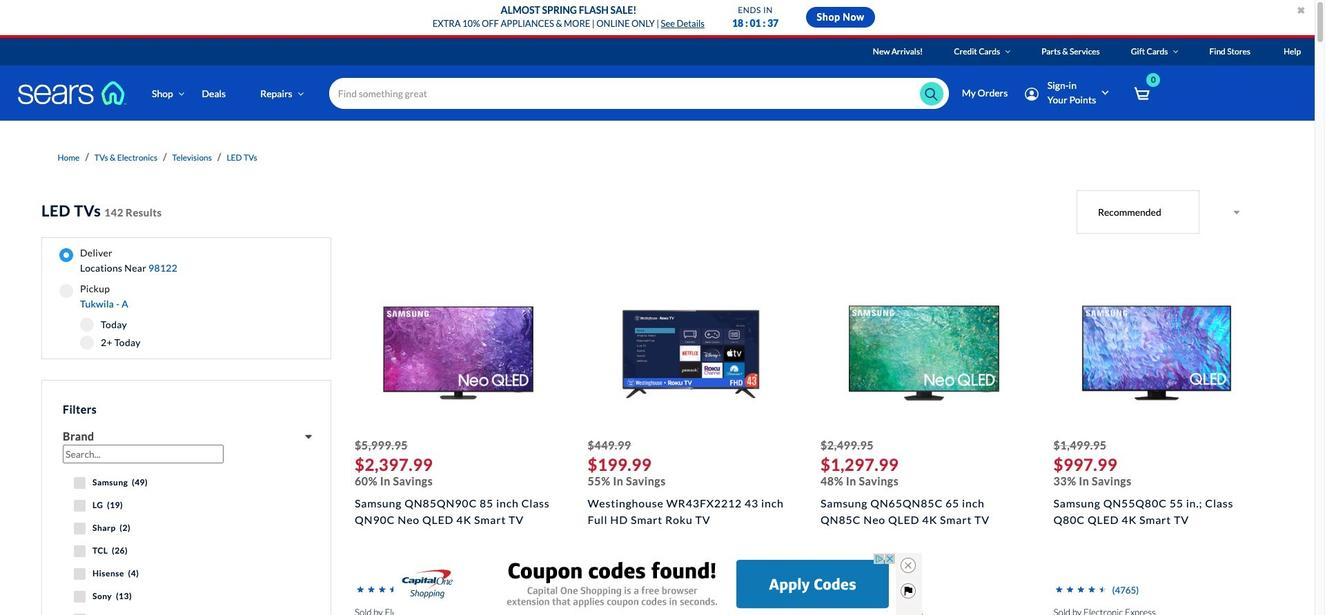 Task type: vqa. For each thing, say whether or not it's contained in the screenshot.
the Home image
yes



Task type: locate. For each thing, give the bounding box(es) containing it.
main content
[[0, 121, 1315, 616]]

samsung qn55q80c 55 in.; class q80c qled 4k smart tv image
[[1082, 278, 1232, 429]]

1 vertical spatial angle down image
[[178, 89, 185, 98]]

angle down image
[[1005, 48, 1011, 56], [178, 89, 185, 98]]

view cart image
[[1134, 87, 1150, 102]]

0 horizontal spatial angle down image
[[298, 89, 304, 98]]

banner
[[0, 38, 1325, 141]]

0 vertical spatial angle down image
[[1005, 48, 1011, 56]]

advertisement element
[[393, 553, 895, 616]]

westinghouse wr43fx2212 43 inch full hd smart roku tv image
[[616, 278, 766, 429]]

angle down image
[[1173, 48, 1178, 56], [298, 89, 304, 98]]

0 vertical spatial angle down image
[[1173, 48, 1178, 56]]

1 horizontal spatial angle down image
[[1005, 48, 1011, 56]]

None checkbox
[[74, 478, 86, 489], [74, 546, 86, 558], [74, 591, 86, 603], [74, 478, 86, 489], [74, 546, 86, 558], [74, 591, 86, 603]]

0 horizontal spatial angle down image
[[178, 89, 185, 98]]

None checkbox
[[74, 500, 86, 512], [74, 523, 86, 535], [74, 569, 86, 580], [74, 614, 86, 616], [74, 500, 86, 512], [74, 523, 86, 535], [74, 569, 86, 580], [74, 614, 86, 616]]



Task type: describe. For each thing, give the bounding box(es) containing it.
rating slider
[[355, 582, 409, 602]]

Search text field
[[329, 78, 949, 109]]

samsung qn85qn90c 85 inch class qn90c neo qled 4k smart tv image
[[383, 278, 533, 429]]

Search... text field
[[63, 445, 223, 464]]

1 vertical spatial angle down image
[[298, 89, 304, 98]]

home image
[[17, 81, 128, 106]]

samsung qn65qn85c 65 inch qn85c neo qled 4k smart tv image
[[849, 278, 999, 429]]

1 horizontal spatial angle down image
[[1173, 48, 1178, 56]]

settings image
[[1025, 88, 1038, 101]]



